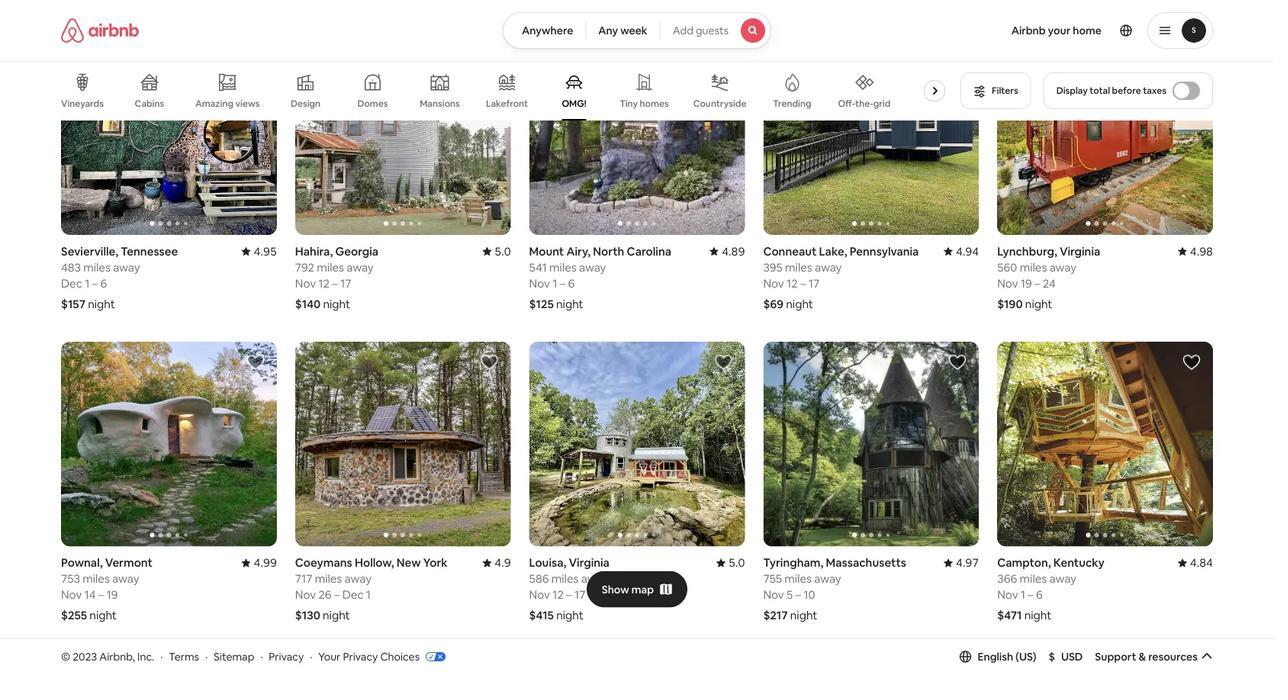 Task type: vqa. For each thing, say whether or not it's contained in the screenshot.
Sunny years
no



Task type: describe. For each thing, give the bounding box(es) containing it.
anywhere button
[[503, 12, 586, 49]]

your
[[1048, 24, 1071, 37]]

off-the-grid
[[838, 97, 891, 109]]

tiny
[[620, 98, 638, 110]]

19 inside pownal, vermont 753 miles away nov 14 – 19 $255 night
[[106, 588, 118, 603]]

taxes
[[1143, 85, 1167, 97]]

nov for pownal, vermont
[[61, 588, 82, 603]]

366
[[997, 572, 1017, 587]]

$471
[[997, 608, 1022, 623]]

miles for pownal, vermont
[[83, 572, 110, 587]]

add to wishlist: mount airy, north carolina image
[[715, 41, 733, 60]]

amazing views
[[195, 97, 260, 109]]

night for campton, kentucky 366 miles away nov 1 – 6 $471 night
[[1025, 608, 1052, 623]]

1 inside mount airy, north carolina 541 miles away nov 1 – 6 $125 night
[[553, 276, 557, 291]]

lakefront
[[486, 98, 528, 110]]

miles for louisa, virginia
[[552, 572, 579, 587]]

12 for georgia
[[318, 276, 330, 291]]

airbnb,
[[99, 650, 135, 664]]

4.89
[[722, 244, 745, 259]]

(us)
[[1016, 650, 1037, 664]]

show map button
[[587, 571, 688, 608]]

add guests
[[673, 24, 729, 37]]

2 · from the left
[[205, 650, 208, 664]]

1 inside campton, kentucky 366 miles away nov 1 – 6 $471 night
[[1021, 588, 1026, 603]]

add to wishlist: louisa, virginia image
[[715, 353, 733, 372]]

792
[[295, 260, 314, 275]]

483
[[61, 260, 81, 275]]

new
[[397, 556, 421, 571]]

19 inside lynchburg, virginia 560 miles away nov 19 – 24 $190 night
[[1021, 276, 1032, 291]]

before
[[1112, 85, 1141, 97]]

sitemap
[[214, 650, 254, 664]]

night inside mount airy, north carolina 541 miles away nov 1 – 6 $125 night
[[556, 296, 583, 311]]

hahira,
[[295, 244, 333, 259]]

dec inside sevierville, tennessee 483 miles away dec 1 – 6 $157 night
[[61, 276, 82, 291]]

lake,
[[819, 244, 847, 259]]

support
[[1095, 650, 1137, 664]]

virginia for 586 miles away
[[569, 556, 610, 571]]

5.0 out of 5 average rating image
[[717, 556, 745, 571]]

– for tyringham, massachusetts
[[796, 588, 801, 603]]

3 · from the left
[[260, 650, 263, 664]]

miles for sevierville, tennessee
[[83, 260, 111, 275]]

add to wishlist: pownal, vermont image
[[246, 353, 265, 372]]

12 for virginia
[[553, 588, 564, 603]]

– for sevierville, tennessee
[[92, 276, 98, 291]]

any
[[598, 24, 618, 37]]

add to wishlist: coeymans hollow, new york image
[[480, 353, 499, 372]]

add guests button
[[660, 12, 772, 49]]

omg!
[[562, 98, 587, 110]]

any week
[[598, 24, 648, 37]]

hollow,
[[355, 556, 394, 571]]

17 for georgia
[[340, 276, 351, 291]]

airbnb
[[1012, 24, 1046, 37]]

6 for sevierville,
[[100, 276, 107, 291]]

– inside 'coeymans hollow, new york 717 miles away nov 26 – dec 1 $130 night'
[[334, 588, 340, 603]]

395
[[763, 260, 783, 275]]

1 inside sevierville, tennessee 483 miles away dec 1 – 6 $157 night
[[85, 276, 90, 291]]

pennsylvania
[[850, 244, 919, 259]]

filters button
[[961, 72, 1031, 109]]

541
[[529, 260, 547, 275]]

night for pownal, vermont 753 miles away nov 14 – 19 $255 night
[[90, 608, 117, 623]]

755
[[763, 572, 782, 587]]

nov for tyringham, massachusetts
[[763, 588, 784, 603]]

carolina
[[627, 244, 672, 259]]

753
[[61, 572, 80, 587]]

1 privacy from the left
[[269, 650, 304, 664]]

week
[[621, 24, 648, 37]]

add to wishlist: tyringham, massachusetts image
[[949, 353, 967, 372]]

away inside 'coeymans hollow, new york 717 miles away nov 26 – dec 1 $130 night'
[[345, 572, 372, 587]]

coeymans hollow, new york 717 miles away nov 26 – dec 1 $130 night
[[295, 556, 448, 623]]

map
[[632, 583, 654, 596]]

trending
[[773, 98, 812, 110]]

support & resources
[[1095, 650, 1198, 664]]

– for lynchburg, virginia
[[1035, 276, 1040, 291]]

nov for louisa, virginia
[[529, 588, 550, 603]]

vermont
[[105, 556, 152, 571]]

&
[[1139, 650, 1146, 664]]

none search field containing anywhere
[[503, 12, 772, 49]]

$255
[[61, 608, 87, 623]]

resources
[[1149, 650, 1198, 664]]

miles inside mount airy, north carolina 541 miles away nov 1 – 6 $125 night
[[549, 260, 577, 275]]

inc.
[[137, 650, 154, 664]]

2023
[[73, 650, 97, 664]]

tyringham, massachusetts 755 miles away nov 5 – 10 $217 night
[[763, 556, 907, 623]]

12 inside conneaut lake, pennsylvania 395 miles away nov 12 – 17 $69 night
[[787, 276, 798, 291]]

5.0 out of 5 average rating image
[[482, 244, 511, 259]]

2 privacy from the left
[[343, 650, 378, 664]]

560
[[997, 260, 1017, 275]]

away for campton, kentucky
[[1050, 572, 1077, 587]]

4.98 out of 5 average rating image
[[1178, 244, 1213, 259]]

pownal, vermont 753 miles away nov 14 – 19 $255 night
[[61, 556, 152, 623]]

$ usd
[[1049, 650, 1083, 664]]

5.0 for louisa, virginia 586 miles away nov 12 – 17 $415 night
[[729, 556, 745, 571]]

717
[[295, 572, 312, 587]]

nov inside conneaut lake, pennsylvania 395 miles away nov 12 – 17 $69 night
[[763, 276, 784, 291]]

17 inside conneaut lake, pennsylvania 395 miles away nov 12 – 17 $69 night
[[809, 276, 820, 291]]

$130
[[295, 608, 320, 623]]

5
[[787, 588, 793, 603]]

massachusetts
[[826, 556, 907, 571]]

© 2023 airbnb, inc. ·
[[61, 650, 163, 664]]

north
[[593, 244, 625, 259]]

away inside mount airy, north carolina 541 miles away nov 1 – 6 $125 night
[[579, 260, 606, 275]]

sevierville, tennessee 483 miles away dec 1 – 6 $157 night
[[61, 244, 178, 311]]

miles for hahira, georgia
[[317, 260, 344, 275]]

nov for hahira, georgia
[[295, 276, 316, 291]]

english (us) button
[[960, 650, 1037, 664]]

guests
[[696, 24, 729, 37]]

lynchburg,
[[997, 244, 1057, 259]]

usd
[[1061, 650, 1083, 664]]

– inside conneaut lake, pennsylvania 395 miles away nov 12 – 17 $69 night
[[800, 276, 806, 291]]

4.99
[[254, 556, 277, 571]]

night for tyringham, massachusetts 755 miles away nov 5 – 10 $217 night
[[790, 608, 818, 623]]

display total before taxes
[[1057, 85, 1167, 97]]

views
[[235, 97, 260, 109]]

4.97 out of 5 average rating image
[[944, 556, 979, 571]]

hahira, georgia 792 miles away nov 12 – 17 $140 night
[[295, 244, 379, 311]]

4.9 out of 5 average rating image
[[482, 556, 511, 571]]

pownal,
[[61, 556, 103, 571]]

– for louisa, virginia
[[566, 588, 572, 603]]

airbnb your home link
[[1002, 14, 1111, 47]]

add
[[673, 24, 694, 37]]

domes
[[357, 98, 388, 110]]



Task type: locate. For each thing, give the bounding box(es) containing it.
nov down 586
[[529, 588, 550, 603]]

nov for campton, kentucky
[[997, 588, 1018, 603]]

nov down 541
[[529, 276, 550, 291]]

1 up the $471 at the right of the page
[[1021, 588, 1026, 603]]

nov down 792
[[295, 276, 316, 291]]

– down mount
[[560, 276, 566, 291]]

6 for campton,
[[1036, 588, 1043, 603]]

dec down 483
[[61, 276, 82, 291]]

17 left show
[[575, 588, 585, 603]]

19 left 24
[[1021, 276, 1032, 291]]

17 inside hahira, georgia 792 miles away nov 12 – 17 $140 night
[[340, 276, 351, 291]]

display
[[1057, 85, 1088, 97]]

1 up '$125'
[[553, 276, 557, 291]]

miles inside 'coeymans hollow, new york 717 miles away nov 26 – dec 1 $130 night'
[[315, 572, 342, 587]]

0 horizontal spatial 6
[[100, 276, 107, 291]]

display total before taxes button
[[1044, 72, 1213, 109]]

5.0 left mount
[[495, 244, 511, 259]]

5.0
[[495, 244, 511, 259], [729, 556, 745, 571]]

night inside pownal, vermont 753 miles away nov 14 – 19 $255 night
[[90, 608, 117, 623]]

· right inc.
[[160, 650, 163, 664]]

1 vertical spatial 19
[[106, 588, 118, 603]]

away for sevierville, tennessee
[[113, 260, 140, 275]]

– inside pownal, vermont 753 miles away nov 14 – 19 $255 night
[[98, 588, 104, 603]]

nov down 560
[[997, 276, 1018, 291]]

miles inside pownal, vermont 753 miles away nov 14 – 19 $255 night
[[83, 572, 110, 587]]

1
[[85, 276, 90, 291], [553, 276, 557, 291], [366, 588, 371, 603], [1021, 588, 1026, 603]]

nov inside "tyringham, massachusetts 755 miles away nov 5 – 10 $217 night"
[[763, 588, 784, 603]]

away inside "tyringham, massachusetts 755 miles away nov 5 – 10 $217 night"
[[814, 572, 841, 587]]

english
[[978, 650, 1013, 664]]

filters
[[992, 85, 1018, 97]]

tennessee
[[121, 244, 178, 259]]

group
[[61, 30, 277, 235], [295, 30, 511, 235], [529, 30, 745, 235], [763, 30, 979, 235], [997, 30, 1213, 235], [61, 61, 958, 121], [61, 342, 277, 547], [295, 342, 511, 547], [529, 342, 745, 547], [763, 342, 979, 547], [997, 342, 1213, 547], [61, 654, 277, 675], [295, 654, 511, 675], [529, 654, 745, 675], [529, 654, 745, 675], [763, 654, 979, 675], [997, 654, 1213, 675]]

night right '$125'
[[556, 296, 583, 311]]

nov down 753
[[61, 588, 82, 603]]

1 horizontal spatial 5.0
[[729, 556, 745, 571]]

– right 14 at the bottom left of the page
[[98, 588, 104, 603]]

mount
[[529, 244, 564, 259]]

6 inside campton, kentucky 366 miles away nov 1 – 6 $471 night
[[1036, 588, 1043, 603]]

0 horizontal spatial 17
[[340, 276, 351, 291]]

away down airy,
[[579, 260, 606, 275]]

1 horizontal spatial 12
[[553, 588, 564, 603]]

mansions
[[420, 98, 460, 110]]

17 inside "louisa, virginia 586 miles away nov 12 – 17 $415 night"
[[575, 588, 585, 603]]

away down vermont
[[112, 572, 139, 587]]

georgia
[[335, 244, 379, 259]]

– right 5
[[796, 588, 801, 603]]

miles down conneaut
[[785, 260, 813, 275]]

– for pownal, vermont
[[98, 588, 104, 603]]

nov down the 717
[[295, 588, 316, 603]]

– for hahira, georgia
[[332, 276, 338, 291]]

conneaut lake, pennsylvania 395 miles away nov 12 – 17 $69 night
[[763, 244, 919, 311]]

4.84 out of 5 average rating image
[[1178, 556, 1213, 571]]

virginia for 560 miles away
[[1060, 244, 1101, 259]]

nov inside 'coeymans hollow, new york 717 miles away nov 26 – dec 1 $130 night'
[[295, 588, 316, 603]]

– inside "tyringham, massachusetts 755 miles away nov 5 – 10 $217 night"
[[796, 588, 801, 603]]

0 vertical spatial virginia
[[1060, 244, 1101, 259]]

miles up 26
[[315, 572, 342, 587]]

miles for campton, kentucky
[[1020, 572, 1047, 587]]

away for hahira, georgia
[[347, 260, 374, 275]]

away inside sevierville, tennessee 483 miles away dec 1 – 6 $157 night
[[113, 260, 140, 275]]

night inside campton, kentucky 366 miles away nov 1 – 6 $471 night
[[1025, 608, 1052, 623]]

miles inside sevierville, tennessee 483 miles away dec 1 – 6 $157 night
[[83, 260, 111, 275]]

english (us)
[[978, 650, 1037, 664]]

5.0 for hahira, georgia 792 miles away nov 12 – 17 $140 night
[[495, 244, 511, 259]]

miles down sevierville,
[[83, 260, 111, 275]]

1 vertical spatial dec
[[342, 588, 364, 603]]

0 horizontal spatial virginia
[[569, 556, 610, 571]]

19 right 14 at the bottom left of the page
[[106, 588, 118, 603]]

away inside conneaut lake, pennsylvania 395 miles away nov 12 – 17 $69 night
[[815, 260, 842, 275]]

24
[[1043, 276, 1056, 291]]

miles down lynchburg,
[[1020, 260, 1047, 275]]

– down louisa,
[[566, 588, 572, 603]]

12 up $140
[[318, 276, 330, 291]]

night right the $471 at the right of the page
[[1025, 608, 1052, 623]]

sevierville,
[[61, 244, 118, 259]]

4.95 out of 5 average rating image
[[242, 244, 277, 259]]

6
[[100, 276, 107, 291], [568, 276, 575, 291], [1036, 588, 1043, 603]]

night for lynchburg, virginia 560 miles away nov 19 – 24 $190 night
[[1025, 296, 1053, 311]]

kentucky
[[1054, 556, 1105, 571]]

6 down sevierville,
[[100, 276, 107, 291]]

· right the terms link
[[205, 650, 208, 664]]

6 down airy,
[[568, 276, 575, 291]]

privacy link
[[269, 650, 304, 664]]

4.84
[[1190, 556, 1213, 571]]

tyringham,
[[763, 556, 824, 571]]

– down sevierville,
[[92, 276, 98, 291]]

night right $69
[[786, 296, 813, 311]]

your privacy choices
[[318, 650, 420, 664]]

away down kentucky
[[1050, 572, 1077, 587]]

$415
[[529, 608, 554, 623]]

1 vertical spatial 5.0
[[729, 556, 745, 571]]

19
[[1021, 276, 1032, 291], [106, 588, 118, 603]]

0 horizontal spatial 12
[[318, 276, 330, 291]]

profile element
[[790, 0, 1213, 61]]

17 for virginia
[[575, 588, 585, 603]]

virginia up show
[[569, 556, 610, 571]]

– down conneaut
[[800, 276, 806, 291]]

away for tyringham, massachusetts
[[814, 572, 841, 587]]

night right the $157 in the top left of the page
[[88, 296, 115, 311]]

your privacy choices link
[[318, 650, 446, 665]]

nov inside "louisa, virginia 586 miles away nov 12 – 17 $415 night"
[[529, 588, 550, 603]]

virginia inside lynchburg, virginia 560 miles away nov 19 – 24 $190 night
[[1060, 244, 1101, 259]]

away inside campton, kentucky 366 miles away nov 1 – 6 $471 night
[[1050, 572, 1077, 587]]

– down the campton,
[[1028, 588, 1034, 603]]

0 horizontal spatial privacy
[[269, 650, 304, 664]]

0 horizontal spatial 5.0
[[495, 244, 511, 259]]

1 vertical spatial virginia
[[569, 556, 610, 571]]

1 horizontal spatial virginia
[[1060, 244, 1101, 259]]

5.0 left tyringham,
[[729, 556, 745, 571]]

1 horizontal spatial dec
[[342, 588, 364, 603]]

night down 14 at the bottom left of the page
[[90, 608, 117, 623]]

nov inside hahira, georgia 792 miles away nov 12 – 17 $140 night
[[295, 276, 316, 291]]

coeymans
[[295, 556, 352, 571]]

away for lynchburg, virginia
[[1050, 260, 1077, 275]]

miles up 14 at the bottom left of the page
[[83, 572, 110, 587]]

4.89 out of 5 average rating image
[[710, 244, 745, 259]]

night down 26
[[323, 608, 350, 623]]

– down hahira,
[[332, 276, 338, 291]]

4.95
[[254, 244, 277, 259]]

6 inside sevierville, tennessee 483 miles away dec 1 – 6 $157 night
[[100, 276, 107, 291]]

$69
[[763, 296, 784, 311]]

nov inside pownal, vermont 753 miles away nov 14 – 19 $255 night
[[61, 588, 82, 603]]

virginia
[[1060, 244, 1101, 259], [569, 556, 610, 571]]

dec
[[61, 276, 82, 291], [342, 588, 364, 603]]

· left 'privacy' link
[[260, 650, 263, 664]]

virginia right lynchburg,
[[1060, 244, 1101, 259]]

night inside "louisa, virginia 586 miles away nov 12 – 17 $415 night"
[[556, 608, 584, 623]]

night inside lynchburg, virginia 560 miles away nov 19 – 24 $190 night
[[1025, 296, 1053, 311]]

night right $140
[[323, 296, 350, 311]]

4.99 out of 5 average rating image
[[242, 556, 277, 571]]

1 up the $157 in the top left of the page
[[85, 276, 90, 291]]

2 horizontal spatial 17
[[809, 276, 820, 291]]

show map
[[602, 583, 654, 596]]

12 down conneaut
[[787, 276, 798, 291]]

vineyards
[[61, 98, 104, 110]]

countryside
[[693, 98, 747, 110]]

– inside sevierville, tennessee 483 miles away dec 1 – 6 $157 night
[[92, 276, 98, 291]]

add to wishlist: campton, kentucky image
[[1183, 353, 1201, 372]]

tiny homes
[[620, 98, 669, 110]]

nov down 395
[[763, 276, 784, 291]]

terms link
[[169, 650, 199, 664]]

14
[[84, 588, 96, 603]]

586
[[529, 572, 549, 587]]

nov for lynchburg, virginia
[[997, 276, 1018, 291]]

louisa, virginia 586 miles away nov 12 – 17 $415 night
[[529, 556, 610, 623]]

17 down lake,
[[809, 276, 820, 291]]

1 horizontal spatial privacy
[[343, 650, 378, 664]]

12 inside hahira, georgia 792 miles away nov 12 – 17 $140 night
[[318, 276, 330, 291]]

night down 10
[[790, 608, 818, 623]]

miles down louisa,
[[552, 572, 579, 587]]

10
[[804, 588, 815, 603]]

away down "georgia"
[[347, 260, 374, 275]]

terms · sitemap · privacy
[[169, 650, 304, 664]]

miles inside "tyringham, massachusetts 755 miles away nov 5 – 10 $217 night"
[[785, 572, 812, 587]]

miles down hahira,
[[317, 260, 344, 275]]

away inside "louisa, virginia 586 miles away nov 12 – 17 $415 night"
[[581, 572, 608, 587]]

– inside "louisa, virginia 586 miles away nov 12 – 17 $415 night"
[[566, 588, 572, 603]]

1 horizontal spatial 17
[[575, 588, 585, 603]]

add to wishlist: lynchburg, virginia image
[[1183, 41, 1201, 60]]

17 down "georgia"
[[340, 276, 351, 291]]

conneaut
[[763, 244, 817, 259]]

miles down airy,
[[549, 260, 577, 275]]

night inside "tyringham, massachusetts 755 miles away nov 5 – 10 $217 night"
[[790, 608, 818, 623]]

sitemap link
[[214, 650, 254, 664]]

the-
[[855, 97, 873, 109]]

night for hahira, georgia 792 miles away nov 12 – 17 $140 night
[[323, 296, 350, 311]]

None search field
[[503, 12, 772, 49]]

0 horizontal spatial 19
[[106, 588, 118, 603]]

add to wishlist: minneapolis, minnesota image
[[949, 665, 967, 675]]

· left your
[[310, 650, 312, 664]]

away inside hahira, georgia 792 miles away nov 12 – 17 $140 night
[[347, 260, 374, 275]]

campton,
[[997, 556, 1051, 571]]

4.9
[[495, 556, 511, 571]]

design
[[291, 98, 321, 110]]

add to wishlist: hahira, georgia image
[[480, 41, 499, 60]]

miles inside conneaut lake, pennsylvania 395 miles away nov 12 – 17 $69 night
[[785, 260, 813, 275]]

miles inside "louisa, virginia 586 miles away nov 12 – 17 $415 night"
[[552, 572, 579, 587]]

1 horizontal spatial 6
[[568, 276, 575, 291]]

cabins
[[135, 98, 164, 110]]

night inside hahira, georgia 792 miles away nov 12 – 17 $140 night
[[323, 296, 350, 311]]

york
[[423, 556, 448, 571]]

away down tennessee
[[113, 260, 140, 275]]

show
[[602, 583, 629, 596]]

away for pownal, vermont
[[112, 572, 139, 587]]

away up 24
[[1050, 260, 1077, 275]]

away
[[113, 260, 140, 275], [347, 260, 374, 275], [815, 260, 842, 275], [579, 260, 606, 275], [1050, 260, 1077, 275], [112, 572, 139, 587], [345, 572, 372, 587], [814, 572, 841, 587], [581, 572, 608, 587], [1050, 572, 1077, 587]]

away down lake,
[[815, 260, 842, 275]]

– inside campton, kentucky 366 miles away nov 1 – 6 $471 night
[[1028, 588, 1034, 603]]

anywhere
[[522, 24, 573, 37]]

nov inside lynchburg, virginia 560 miles away nov 19 – 24 $190 night
[[997, 276, 1018, 291]]

away down the hollow,
[[345, 572, 372, 587]]

1 horizontal spatial 19
[[1021, 276, 1032, 291]]

$125
[[529, 296, 554, 311]]

– inside lynchburg, virginia 560 miles away nov 19 – 24 $190 night
[[1035, 276, 1040, 291]]

6 inside mount airy, north carolina 541 miles away nov 1 – 6 $125 night
[[568, 276, 575, 291]]

virginia inside "louisa, virginia 586 miles away nov 12 – 17 $415 night"
[[569, 556, 610, 571]]

any week button
[[586, 12, 661, 49]]

nov inside campton, kentucky 366 miles away nov 1 – 6 $471 night
[[997, 588, 1018, 603]]

night for louisa, virginia 586 miles away nov 12 – 17 $415 night
[[556, 608, 584, 623]]

airbnb your home
[[1012, 24, 1102, 37]]

lynchburg, virginia 560 miles away nov 19 – 24 $190 night
[[997, 244, 1101, 311]]

night right $415
[[556, 608, 584, 623]]

– right 26
[[334, 588, 340, 603]]

nov down 366
[[997, 588, 1018, 603]]

26
[[318, 588, 332, 603]]

4 · from the left
[[310, 650, 312, 664]]

$217
[[763, 608, 788, 623]]

night inside conneaut lake, pennsylvania 395 miles away nov 12 – 17 $69 night
[[786, 296, 813, 311]]

4.94 out of 5 average rating image
[[944, 244, 979, 259]]

0 horizontal spatial dec
[[61, 276, 82, 291]]

miles inside campton, kentucky 366 miles away nov 1 – 6 $471 night
[[1020, 572, 1047, 587]]

miles down the campton,
[[1020, 572, 1047, 587]]

night down 24
[[1025, 296, 1053, 311]]

away inside lynchburg, virginia 560 miles away nov 19 – 24 $190 night
[[1050, 260, 1077, 275]]

miles inside hahira, georgia 792 miles away nov 12 – 17 $140 night
[[317, 260, 344, 275]]

$
[[1049, 650, 1055, 664]]

– left 24
[[1035, 276, 1040, 291]]

12 up $415
[[553, 588, 564, 603]]

dec right 26
[[342, 588, 364, 603]]

miles down tyringham,
[[785, 572, 812, 587]]

1 · from the left
[[160, 650, 163, 664]]

your
[[318, 650, 341, 664]]

group containing amazing views
[[61, 61, 958, 121]]

– for campton, kentucky
[[1028, 588, 1034, 603]]

©
[[61, 650, 70, 664]]

louisa,
[[529, 556, 566, 571]]

nov inside mount airy, north carolina 541 miles away nov 1 – 6 $125 night
[[529, 276, 550, 291]]

night for sevierville, tennessee 483 miles away dec 1 – 6 $157 night
[[88, 296, 115, 311]]

4.97
[[956, 556, 979, 571]]

miles
[[83, 260, 111, 275], [317, 260, 344, 275], [785, 260, 813, 275], [549, 260, 577, 275], [1020, 260, 1047, 275], [83, 572, 110, 587], [315, 572, 342, 587], [785, 572, 812, 587], [552, 572, 579, 587], [1020, 572, 1047, 587]]

away inside pownal, vermont 753 miles away nov 14 – 19 $255 night
[[112, 572, 139, 587]]

choices
[[380, 650, 420, 664]]

campton, kentucky 366 miles away nov 1 – 6 $471 night
[[997, 556, 1105, 623]]

1 down the hollow,
[[366, 588, 371, 603]]

airy,
[[567, 244, 591, 259]]

home
[[1073, 24, 1102, 37]]

2 horizontal spatial 6
[[1036, 588, 1043, 603]]

away for louisa, virginia
[[581, 572, 608, 587]]

2 horizontal spatial 12
[[787, 276, 798, 291]]

6 down the campton,
[[1036, 588, 1043, 603]]

amazing
[[195, 97, 233, 109]]

12 inside "louisa, virginia 586 miles away nov 12 – 17 $415 night"
[[553, 588, 564, 603]]

0 vertical spatial 5.0
[[495, 244, 511, 259]]

privacy
[[269, 650, 304, 664], [343, 650, 378, 664]]

0 vertical spatial 19
[[1021, 276, 1032, 291]]

miles inside lynchburg, virginia 560 miles away nov 19 – 24 $190 night
[[1020, 260, 1047, 275]]

dec inside 'coeymans hollow, new york 717 miles away nov 26 – dec 1 $130 night'
[[342, 588, 364, 603]]

0 vertical spatial dec
[[61, 276, 82, 291]]

miles for tyringham, massachusetts
[[785, 572, 812, 587]]

night inside sevierville, tennessee 483 miles away dec 1 – 6 $157 night
[[88, 296, 115, 311]]

– inside mount airy, north carolina 541 miles away nov 1 – 6 $125 night
[[560, 276, 566, 291]]

away left map
[[581, 572, 608, 587]]

night inside 'coeymans hollow, new york 717 miles away nov 26 – dec 1 $130 night'
[[323, 608, 350, 623]]

away up 10
[[814, 572, 841, 587]]

nov down 755
[[763, 588, 784, 603]]

– inside hahira, georgia 792 miles away nov 12 – 17 $140 night
[[332, 276, 338, 291]]

privacy left your
[[269, 650, 304, 664]]

nov
[[295, 276, 316, 291], [763, 276, 784, 291], [529, 276, 550, 291], [997, 276, 1018, 291], [61, 588, 82, 603], [295, 588, 316, 603], [763, 588, 784, 603], [529, 588, 550, 603], [997, 588, 1018, 603]]

1 inside 'coeymans hollow, new york 717 miles away nov 26 – dec 1 $130 night'
[[366, 588, 371, 603]]

privacy right your
[[343, 650, 378, 664]]

·
[[160, 650, 163, 664], [205, 650, 208, 664], [260, 650, 263, 664], [310, 650, 312, 664]]

mount airy, north carolina 541 miles away nov 1 – 6 $125 night
[[529, 244, 672, 311]]

miles for lynchburg, virginia
[[1020, 260, 1047, 275]]



